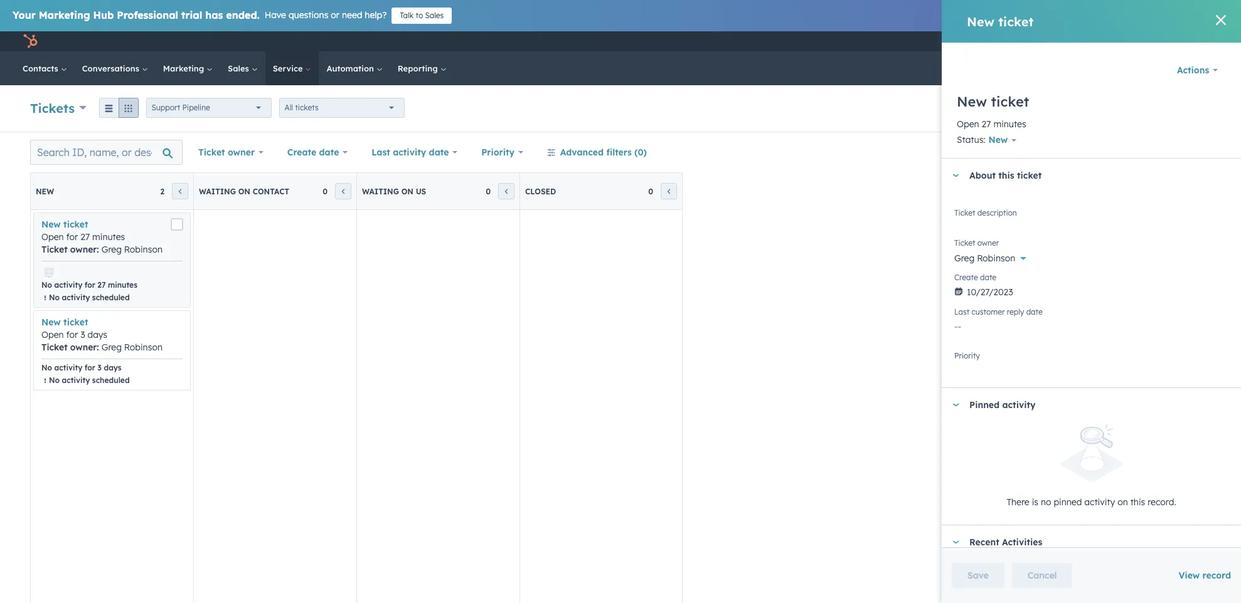 Task type: describe. For each thing, give the bounding box(es) containing it.
greg robinson
[[955, 253, 1016, 264]]

is
[[1032, 497, 1039, 508]]

recent
[[970, 537, 1000, 548]]

owner inside popup button
[[228, 147, 255, 158]]

hubspot link
[[15, 34, 47, 49]]

automation
[[327, 63, 376, 73]]

contact
[[253, 187, 289, 196]]

tickets button
[[30, 99, 86, 117]]

no activity for 3 days
[[41, 363, 121, 373]]

0 vertical spatial marketing
[[39, 9, 90, 21]]

actions button
[[1169, 58, 1226, 83]]

select
[[955, 357, 980, 368]]

create inside popup button
[[287, 147, 316, 158]]

advanced filters (0)
[[560, 147, 647, 158]]

priority button
[[473, 140, 531, 165]]

owner inside open for 27 minutes ticket owner : greg robinson
[[70, 244, 97, 255]]

marketplaces image
[[1076, 37, 1087, 48]]

music
[[1184, 36, 1206, 46]]

ticket inside new ticket open for 3 days ticket owner : greg robinson
[[63, 317, 88, 328]]

3 0 from the left
[[648, 187, 653, 196]]

to
[[416, 11, 423, 20]]

save view
[[1152, 147, 1196, 158]]

for down new ticket open for 3 days ticket owner : greg robinson
[[85, 363, 95, 373]]

1 vertical spatial 3
[[98, 363, 102, 373]]

marketplaces button
[[1068, 31, 1094, 51]]

cancel button
[[1012, 564, 1073, 589]]

questions
[[289, 9, 328, 21]]

ticket up open for 27 minutes ticket owner : greg robinson
[[63, 219, 88, 230]]

open inside new ticket open for 3 days ticket owner : greg robinson
[[41, 329, 64, 341]]

activity down new ticket open for 3 days ticket owner : greg robinson
[[54, 363, 82, 373]]

trial
[[181, 9, 202, 21]]

cancel
[[1028, 570, 1057, 582]]

board
[[1032, 147, 1058, 158]]

recent activities button
[[942, 526, 1229, 559]]

view
[[1176, 147, 1196, 158]]

caret image
[[952, 404, 960, 407]]

on for us
[[401, 187, 414, 196]]

ticket up upgrade
[[999, 13, 1034, 29]]

activity inside alert
[[1085, 497, 1115, 508]]

scheduled for minutes
[[92, 293, 130, 302]]

tickets banner
[[30, 95, 1211, 119]]

select an option
[[955, 357, 1022, 368]]

contacts link
[[15, 51, 75, 85]]

settings link
[[1121, 35, 1136, 48]]

activities
[[1002, 537, 1043, 548]]

status:
[[957, 134, 986, 146]]

owner inside new ticket open for 3 days ticket owner : greg robinson
[[70, 342, 97, 353]]

open for 27 minutes ticket owner : greg robinson
[[41, 232, 163, 255]]

Create date text field
[[955, 281, 1229, 301]]

ended.
[[226, 9, 260, 21]]

2
[[160, 187, 164, 196]]

view record link
[[1179, 570, 1231, 582]]

ticket left 'description'
[[955, 209, 975, 218]]

on inside alert
[[1118, 497, 1128, 508]]

all tickets
[[285, 103, 319, 112]]

2 new ticket link from the top
[[41, 317, 88, 328]]

board actions
[[1032, 147, 1092, 158]]

2 vertical spatial minutes
[[108, 281, 137, 290]]

create date button
[[279, 140, 356, 165]]

save for save
[[968, 570, 989, 582]]

1 vertical spatial create
[[955, 273, 978, 283]]

last activity date
[[372, 147, 449, 158]]

1 vertical spatial marketing
[[163, 63, 207, 73]]

this inside alert
[[1131, 497, 1145, 508]]

conversations link
[[75, 51, 156, 85]]

talk to sales button
[[392, 8, 452, 24]]

last customer reply date
[[955, 308, 1043, 317]]

minutes inside open for 27 minutes ticket owner : greg robinson
[[92, 232, 125, 243]]

(0)
[[635, 147, 647, 158]]

new inside new ticket open for 3 days ticket owner : greg robinson
[[41, 317, 61, 328]]

reporting
[[398, 63, 440, 73]]

settings image
[[1123, 37, 1134, 48]]

: inside open for 27 minutes ticket owner : greg robinson
[[97, 244, 99, 255]]

this inside dropdown button
[[999, 170, 1015, 182]]

0 for us
[[486, 187, 491, 196]]

option
[[995, 357, 1022, 368]]

waiting for waiting on contact
[[199, 187, 236, 196]]

owner up greg robinson
[[978, 239, 999, 248]]

automation link
[[319, 51, 390, 85]]

record
[[1203, 570, 1231, 582]]

calling icon button
[[1044, 33, 1066, 50]]

support
[[152, 103, 180, 112]]

advanced filters (0) button
[[539, 140, 655, 165]]

ticket inside popup button
[[198, 147, 225, 158]]

board actions button
[[1016, 140, 1115, 165]]

upgrade
[[996, 38, 1032, 48]]

actions
[[1061, 147, 1092, 158]]

filters
[[606, 147, 632, 158]]

last activity date button
[[363, 140, 466, 165]]

caret image for about this ticket
[[952, 174, 960, 178]]

or
[[331, 9, 340, 21]]

pipeline
[[182, 103, 210, 112]]

activity down the "no activity for 3 days" at left bottom
[[62, 376, 90, 385]]

music button
[[1163, 31, 1225, 51]]

all tickets button
[[279, 98, 405, 118]]

talk to sales
[[400, 11, 444, 20]]

select an option button
[[955, 350, 1229, 370]]

actions
[[1177, 65, 1210, 76]]

help?
[[365, 9, 387, 21]]

there is no pinned activity on this record. alert
[[955, 425, 1229, 510]]

upgrade image
[[983, 37, 994, 48]]

us
[[416, 187, 426, 196]]

contacts
[[23, 63, 61, 73]]

ticket owner button
[[190, 140, 272, 165]]

1 horizontal spatial create date
[[955, 273, 997, 283]]

notifications button
[[1139, 31, 1160, 51]]

caret image for recent activities
[[952, 541, 960, 544]]

greg robinson button
[[955, 246, 1229, 267]]

1 horizontal spatial 27
[[98, 281, 106, 290]]

reply
[[1007, 308, 1024, 317]]

an
[[982, 357, 993, 368]]

customer
[[972, 308, 1005, 317]]

pinned
[[970, 400, 1000, 411]]

search button
[[1209, 58, 1230, 79]]

create date inside popup button
[[287, 147, 339, 158]]

2 vertical spatial new ticket
[[41, 219, 88, 230]]

save view button
[[1123, 140, 1211, 165]]

robinson inside new ticket open for 3 days ticket owner : greg robinson
[[124, 342, 163, 353]]

notifications image
[[1144, 37, 1155, 48]]

waiting on contact
[[199, 187, 289, 196]]



Task type: locate. For each thing, give the bounding box(es) containing it.
save inside button
[[968, 570, 989, 582]]

service
[[273, 63, 305, 73]]

support pipeline
[[152, 103, 210, 112]]

activity inside 'popup button'
[[393, 147, 426, 158]]

activity down no activity for 27 minutes
[[62, 293, 90, 302]]

minutes
[[994, 119, 1027, 130], [92, 232, 125, 243], [108, 281, 137, 290]]

new ticket link up open for 27 minutes ticket owner : greg robinson
[[41, 219, 88, 230]]

new
[[967, 13, 995, 29], [957, 93, 987, 110], [989, 135, 1008, 146], [36, 187, 54, 196], [41, 219, 61, 230], [41, 317, 61, 328]]

: up no activity for 27 minutes
[[97, 244, 99, 255]]

hubspot image
[[23, 34, 38, 49]]

ticket inside open for 27 minutes ticket owner : greg robinson
[[41, 244, 68, 255]]

for
[[66, 232, 78, 243], [85, 281, 95, 290], [66, 329, 78, 341], [85, 363, 95, 373]]

robinson
[[124, 244, 163, 255], [977, 253, 1016, 264], [124, 342, 163, 353]]

on left record.
[[1118, 497, 1128, 508]]

group
[[99, 98, 138, 118]]

caret image left about
[[952, 174, 960, 178]]

0
[[323, 187, 328, 196], [486, 187, 491, 196], [648, 187, 653, 196]]

ticket up no activity for 27 minutes
[[41, 244, 68, 255]]

menu
[[974, 31, 1226, 51]]

open inside open for 27 minutes ticket owner : greg robinson
[[41, 232, 64, 243]]

open for open for 27 minutes ticket owner : greg robinson
[[41, 232, 64, 243]]

priority
[[481, 147, 515, 158], [955, 352, 980, 361]]

marketing link
[[156, 51, 220, 85]]

on left contact
[[238, 187, 250, 196]]

0 vertical spatial :
[[97, 244, 99, 255]]

robinson inside open for 27 minutes ticket owner : greg robinson
[[124, 244, 163, 255]]

Search HubSpot search field
[[1065, 58, 1219, 79]]

greg up the "no activity for 3 days" at left bottom
[[102, 342, 122, 353]]

professional
[[117, 9, 178, 21]]

days inside new ticket open for 3 days ticket owner : greg robinson
[[88, 329, 107, 341]]

greg down ticket description
[[955, 253, 975, 264]]

27 up no activity for 27 minutes
[[80, 232, 90, 243]]

ticket owner inside ticket owner popup button
[[198, 147, 255, 158]]

for up no activity for 27 minutes
[[66, 232, 78, 243]]

scheduled down no activity for 27 minutes
[[92, 293, 130, 302]]

calling icon image
[[1049, 36, 1061, 48]]

greg inside popup button
[[955, 253, 975, 264]]

ticket up greg robinson
[[955, 239, 975, 248]]

scheduled for days
[[92, 376, 130, 385]]

0 horizontal spatial marketing
[[39, 9, 90, 21]]

1 vertical spatial last
[[955, 308, 970, 317]]

tickets
[[30, 100, 75, 116]]

advanced
[[560, 147, 604, 158]]

1 vertical spatial days
[[104, 363, 121, 373]]

all
[[285, 103, 293, 112]]

0 vertical spatial sales
[[425, 11, 444, 20]]

1 vertical spatial ticket owner
[[955, 239, 999, 248]]

1 horizontal spatial marketing
[[163, 63, 207, 73]]

Ticket description text field
[[955, 207, 1229, 232]]

on left the us
[[401, 187, 414, 196]]

open for open 27 minutes
[[957, 119, 979, 130]]

ticket owner up greg robinson
[[955, 239, 999, 248]]

waiting
[[199, 187, 236, 196], [362, 187, 399, 196]]

menu item
[[1040, 31, 1043, 51]]

need
[[342, 9, 362, 21]]

last inside "last activity date" 'popup button'
[[372, 147, 390, 158]]

2 scheduled from the top
[[92, 376, 130, 385]]

1 vertical spatial no activity scheduled
[[49, 376, 130, 385]]

1 vertical spatial 27
[[80, 232, 90, 243]]

search image
[[1215, 64, 1224, 73]]

last left the customer
[[955, 308, 970, 317]]

last for last customer reply date
[[955, 308, 970, 317]]

view
[[1179, 570, 1200, 582]]

open up the "no activity for 3 days" at left bottom
[[41, 329, 64, 341]]

menu containing music
[[974, 31, 1226, 51]]

ticket description
[[955, 209, 1017, 218]]

view record
[[1179, 570, 1231, 582]]

2 vertical spatial 27
[[98, 281, 106, 290]]

your
[[13, 9, 36, 21]]

new ticket up upgrade image
[[967, 13, 1034, 29]]

0 vertical spatial ticket owner
[[198, 147, 255, 158]]

1 vertical spatial new ticket
[[957, 93, 1029, 110]]

0 horizontal spatial save
[[968, 570, 989, 582]]

days
[[88, 329, 107, 341], [104, 363, 121, 373]]

this right about
[[999, 170, 1015, 182]]

1 vertical spatial scheduled
[[92, 376, 130, 385]]

pinned activity
[[970, 400, 1036, 411]]

2 horizontal spatial on
[[1118, 497, 1128, 508]]

last for last activity date
[[372, 147, 390, 158]]

ticket up open 27 minutes on the right of page
[[991, 93, 1029, 110]]

conversations
[[82, 63, 142, 73]]

activity right the pinned
[[1085, 497, 1115, 508]]

ticket down the support pipeline "popup button"
[[198, 147, 225, 158]]

create down greg robinson
[[955, 273, 978, 283]]

0 horizontal spatial create date
[[287, 147, 339, 158]]

description
[[978, 209, 1017, 218]]

scheduled down the "no activity for 3 days" at left bottom
[[92, 376, 130, 385]]

2 : from the top
[[97, 342, 99, 353]]

: up the "no activity for 3 days" at left bottom
[[97, 342, 99, 353]]

1 caret image from the top
[[952, 174, 960, 178]]

1 horizontal spatial save
[[1152, 147, 1173, 158]]

0 vertical spatial new ticket
[[967, 13, 1034, 29]]

0 vertical spatial days
[[88, 329, 107, 341]]

2 no activity scheduled from the top
[[49, 376, 130, 385]]

greg robinson image
[[1170, 36, 1182, 47]]

ticket down board
[[1017, 170, 1042, 182]]

1 horizontal spatial priority
[[955, 352, 980, 361]]

marketing left 'hub'
[[39, 9, 90, 21]]

activity down open for 27 minutes ticket owner : greg robinson
[[54, 281, 82, 290]]

2 waiting from the left
[[362, 187, 399, 196]]

there
[[1007, 497, 1030, 508]]

1 vertical spatial create date
[[955, 273, 997, 283]]

this left record.
[[1131, 497, 1145, 508]]

no activity scheduled for 27
[[49, 293, 130, 302]]

waiting down ticket owner popup button
[[199, 187, 236, 196]]

create down all tickets
[[287, 147, 316, 158]]

0 vertical spatial priority
[[481, 147, 515, 158]]

service link
[[265, 51, 319, 85]]

0 vertical spatial 3
[[80, 329, 85, 341]]

no activity scheduled down the "no activity for 3 days" at left bottom
[[49, 376, 130, 385]]

1 horizontal spatial create
[[955, 273, 978, 283]]

for inside open for 27 minutes ticket owner : greg robinson
[[66, 232, 78, 243]]

record.
[[1148, 497, 1176, 508]]

0 vertical spatial minutes
[[994, 119, 1027, 130]]

days up the "no activity for 3 days" at left bottom
[[88, 329, 107, 341]]

reporting link
[[390, 51, 454, 85]]

owner
[[228, 147, 255, 158], [978, 239, 999, 248], [70, 244, 97, 255], [70, 342, 97, 353]]

owner up the "no activity for 3 days" at left bottom
[[70, 342, 97, 353]]

new ticket up open 27 minutes on the right of page
[[957, 93, 1029, 110]]

1 horizontal spatial waiting
[[362, 187, 399, 196]]

owner up no activity for 27 minutes
[[70, 244, 97, 255]]

new button
[[986, 132, 1025, 148]]

about this ticket button
[[942, 159, 1229, 193]]

greg inside open for 27 minutes ticket owner : greg robinson
[[102, 244, 122, 255]]

1 horizontal spatial on
[[401, 187, 414, 196]]

1 vertical spatial open
[[41, 232, 64, 243]]

1 vertical spatial new ticket link
[[41, 317, 88, 328]]

caret image
[[952, 174, 960, 178], [952, 541, 960, 544]]

ticket up the "no activity for 3 days" at left bottom
[[41, 342, 68, 353]]

open 27 minutes
[[957, 119, 1027, 130]]

caret image left recent
[[952, 541, 960, 544]]

0 vertical spatial last
[[372, 147, 390, 158]]

3 inside new ticket open for 3 days ticket owner : greg robinson
[[80, 329, 85, 341]]

no activity scheduled for 3
[[49, 376, 130, 385]]

about
[[970, 170, 996, 182]]

2 0 from the left
[[486, 187, 491, 196]]

group inside tickets banner
[[99, 98, 138, 118]]

1 vertical spatial caret image
[[952, 541, 960, 544]]

0 vertical spatial caret image
[[952, 174, 960, 178]]

robinson inside popup button
[[977, 253, 1016, 264]]

0 vertical spatial scheduled
[[92, 293, 130, 302]]

has
[[205, 9, 223, 21]]

greg inside new ticket open for 3 days ticket owner : greg robinson
[[102, 342, 122, 353]]

ticket down no activity for 27 minutes
[[63, 317, 88, 328]]

for inside new ticket open for 3 days ticket owner : greg robinson
[[66, 329, 78, 341]]

1 : from the top
[[97, 244, 99, 255]]

activity
[[393, 147, 426, 158], [54, 281, 82, 290], [62, 293, 90, 302], [54, 363, 82, 373], [62, 376, 90, 385], [1003, 400, 1036, 411], [1085, 497, 1115, 508]]

waiting on us
[[362, 187, 426, 196]]

0 horizontal spatial this
[[999, 170, 1015, 182]]

waiting for waiting on us
[[362, 187, 399, 196]]

activity right "pinned"
[[1003, 400, 1036, 411]]

no
[[1041, 497, 1052, 508]]

sales inside button
[[425, 11, 444, 20]]

new ticket up open for 27 minutes ticket owner : greg robinson
[[41, 219, 88, 230]]

days down new ticket open for 3 days ticket owner : greg robinson
[[104, 363, 121, 373]]

27 up status:
[[982, 119, 991, 130]]

0 horizontal spatial priority
[[481, 147, 515, 158]]

sales left service
[[228, 63, 251, 73]]

last up waiting on us on the top of page
[[372, 147, 390, 158]]

27 down open for 27 minutes ticket owner : greg robinson
[[98, 281, 106, 290]]

1 horizontal spatial last
[[955, 308, 970, 317]]

waiting left the us
[[362, 187, 399, 196]]

activity up the us
[[393, 147, 426, 158]]

date
[[319, 147, 339, 158], [429, 147, 449, 158], [980, 273, 997, 283], [1027, 308, 1043, 317]]

on
[[238, 187, 250, 196], [401, 187, 414, 196], [1118, 497, 1128, 508]]

tickets
[[295, 103, 319, 112]]

0 vertical spatial open
[[957, 119, 979, 130]]

0 horizontal spatial 0
[[323, 187, 328, 196]]

1 vertical spatial sales
[[228, 63, 251, 73]]

open up no activity for 27 minutes
[[41, 232, 64, 243]]

1 horizontal spatial this
[[1131, 497, 1145, 508]]

ticket owner up waiting on contact
[[198, 147, 255, 158]]

your marketing hub professional trial has ended. have questions or need help?
[[13, 9, 387, 21]]

date inside create date popup button
[[319, 147, 339, 158]]

0 for contact
[[323, 187, 328, 196]]

2 horizontal spatial 27
[[982, 119, 991, 130]]

talk
[[400, 11, 414, 20]]

2 horizontal spatial 0
[[648, 187, 653, 196]]

create date down greg robinson
[[955, 273, 997, 283]]

pinned activity button
[[942, 389, 1229, 423]]

create date
[[287, 147, 339, 158], [955, 273, 997, 283]]

new ticket link
[[41, 219, 88, 230], [41, 317, 88, 328]]

about this ticket
[[970, 170, 1042, 182]]

open
[[957, 119, 979, 130], [41, 232, 64, 243], [41, 329, 64, 341]]

0 vertical spatial 27
[[982, 119, 991, 130]]

have
[[265, 9, 286, 21]]

3 up the "no activity for 3 days" at left bottom
[[80, 329, 85, 341]]

new inside popup button
[[989, 135, 1008, 146]]

for up the "no activity for 3 days" at left bottom
[[66, 329, 78, 341]]

ticket
[[198, 147, 225, 158], [955, 209, 975, 218], [955, 239, 975, 248], [41, 244, 68, 255], [41, 342, 68, 353]]

0 horizontal spatial 3
[[80, 329, 85, 341]]

caret image inside about this ticket dropdown button
[[952, 174, 960, 178]]

owner up waiting on contact
[[228, 147, 255, 158]]

0 vertical spatial no activity scheduled
[[49, 293, 130, 302]]

close image
[[1211, 11, 1221, 21], [1216, 15, 1226, 25]]

0 vertical spatial create
[[287, 147, 316, 158]]

create date down tickets
[[287, 147, 339, 158]]

new ticket link down no activity for 27 minutes
[[41, 317, 88, 328]]

on for contact
[[238, 187, 250, 196]]

1 vertical spatial save
[[968, 570, 989, 582]]

greg up no activity for 27 minutes
[[102, 244, 122, 255]]

0 vertical spatial save
[[1152, 147, 1173, 158]]

1 vertical spatial this
[[1131, 497, 1145, 508]]

0 horizontal spatial last
[[372, 147, 390, 158]]

1 horizontal spatial sales
[[425, 11, 444, 20]]

minutes up new popup button
[[994, 119, 1027, 130]]

27
[[982, 119, 991, 130], [80, 232, 90, 243], [98, 281, 106, 290]]

ticket inside dropdown button
[[1017, 170, 1042, 182]]

hub
[[93, 9, 114, 21]]

1 horizontal spatial ticket owner
[[955, 239, 999, 248]]

no
[[41, 281, 52, 290], [49, 293, 60, 302], [41, 363, 52, 373], [49, 376, 60, 385]]

caret image inside recent activities dropdown button
[[952, 541, 960, 544]]

3 down new ticket open for 3 days ticket owner : greg robinson
[[98, 363, 102, 373]]

: inside new ticket open for 3 days ticket owner : greg robinson
[[97, 342, 99, 353]]

2 vertical spatial open
[[41, 329, 64, 341]]

0 vertical spatial this
[[999, 170, 1015, 182]]

ticket inside new ticket open for 3 days ticket owner : greg robinson
[[41, 342, 68, 353]]

Last customer reply date text field
[[955, 315, 1229, 335]]

save inside save view button
[[1152, 147, 1173, 158]]

for down open for 27 minutes ticket owner : greg robinson
[[85, 281, 95, 290]]

1 vertical spatial :
[[97, 342, 99, 353]]

open up status:
[[957, 119, 979, 130]]

0 horizontal spatial 27
[[80, 232, 90, 243]]

0 horizontal spatial on
[[238, 187, 250, 196]]

0 horizontal spatial waiting
[[199, 187, 236, 196]]

0 horizontal spatial sales
[[228, 63, 251, 73]]

3
[[80, 329, 85, 341], [98, 363, 102, 373]]

1 horizontal spatial 3
[[98, 363, 102, 373]]

sales right to
[[425, 11, 444, 20]]

0 horizontal spatial ticket owner
[[198, 147, 255, 158]]

no activity scheduled down no activity for 27 minutes
[[49, 293, 130, 302]]

1 scheduled from the top
[[92, 293, 130, 302]]

1 vertical spatial minutes
[[92, 232, 125, 243]]

save left view
[[1152, 147, 1173, 158]]

help image
[[1102, 37, 1113, 48]]

activity inside dropdown button
[[1003, 400, 1036, 411]]

1 horizontal spatial 0
[[486, 187, 491, 196]]

1 waiting from the left
[[199, 187, 236, 196]]

greg
[[102, 244, 122, 255], [955, 253, 975, 264], [102, 342, 122, 353]]

2 caret image from the top
[[952, 541, 960, 544]]

0 horizontal spatial create
[[287, 147, 316, 158]]

no activity scheduled
[[49, 293, 130, 302], [49, 376, 130, 385]]

27 inside open for 27 minutes ticket owner : greg robinson
[[80, 232, 90, 243]]

1 0 from the left
[[323, 187, 328, 196]]

minutes down open for 27 minutes ticket owner : greg robinson
[[108, 281, 137, 290]]

there is no pinned activity on this record.
[[1007, 497, 1176, 508]]

0 vertical spatial new ticket link
[[41, 219, 88, 230]]

1 vertical spatial priority
[[955, 352, 980, 361]]

support pipeline button
[[146, 98, 271, 118]]

save down recent
[[968, 570, 989, 582]]

minutes up no activity for 27 minutes
[[92, 232, 125, 243]]

1 no activity scheduled from the top
[[49, 293, 130, 302]]

1 new ticket link from the top
[[41, 219, 88, 230]]

priority inside priority "popup button"
[[481, 147, 515, 158]]

date inside "last activity date" 'popup button'
[[429, 147, 449, 158]]

help button
[[1097, 31, 1118, 51]]

this
[[999, 170, 1015, 182], [1131, 497, 1145, 508]]

save for save view
[[1152, 147, 1173, 158]]

Search ID, name, or description search field
[[30, 140, 183, 165]]

marketing up support pipeline
[[163, 63, 207, 73]]

0 vertical spatial create date
[[287, 147, 339, 158]]



Task type: vqa. For each thing, say whether or not it's contained in the screenshot.
the bottommost "days"
yes



